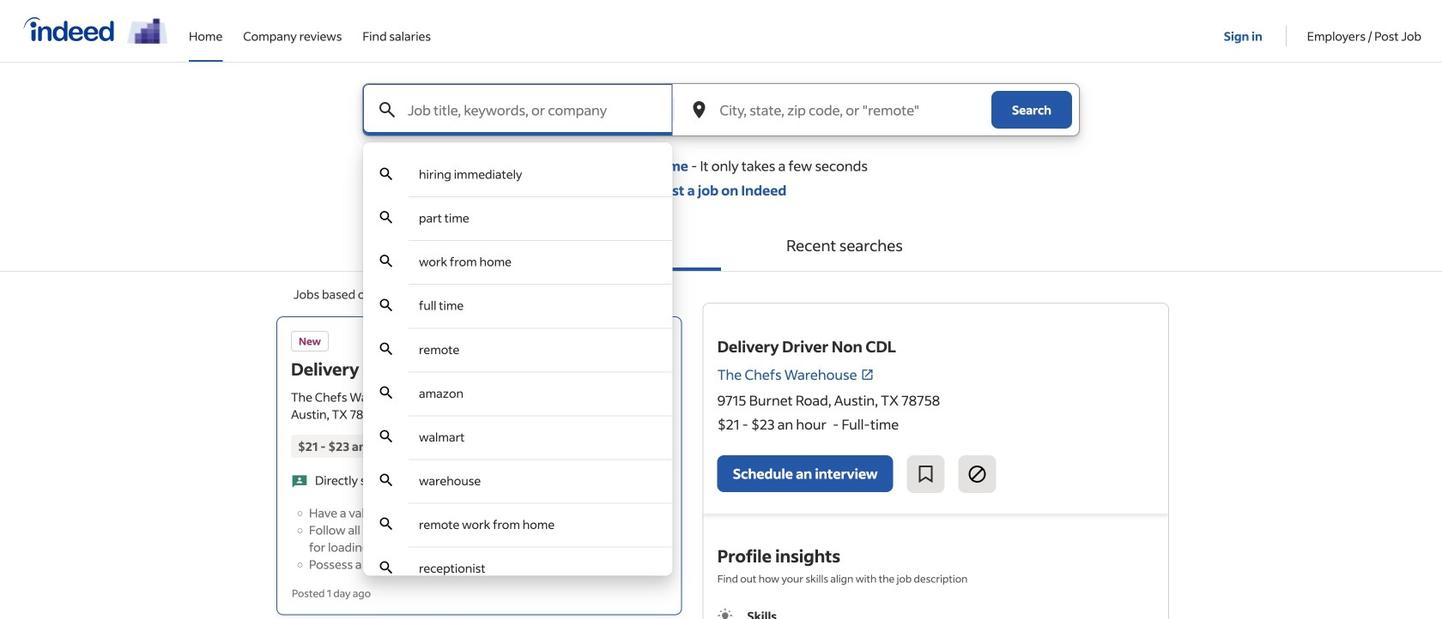 Task type: describe. For each thing, give the bounding box(es) containing it.
the chefs warehouse (opens in a new tab) image
[[861, 368, 875, 382]]

at indeed, we're committed to increasing representation of women at all levels of indeed's global workforce to at least 50% by 2030 image
[[127, 18, 168, 44]]

not interested image
[[967, 465, 988, 485]]

skills group
[[718, 608, 1155, 620]]



Task type: vqa. For each thing, say whether or not it's contained in the screenshot.
GROUP at left
yes



Task type: locate. For each thing, give the bounding box(es) containing it.
main content
[[0, 83, 1443, 620]]

Edit location text field
[[717, 84, 985, 136]]

search suggestions list box
[[363, 153, 673, 591]]

None search field
[[349, 83, 1094, 591]]

save this job image
[[916, 465, 936, 485]]

group
[[636, 325, 674, 363]]

search: Job title, keywords, or company text field
[[404, 84, 673, 136]]

tab list
[[0, 220, 1443, 272]]



